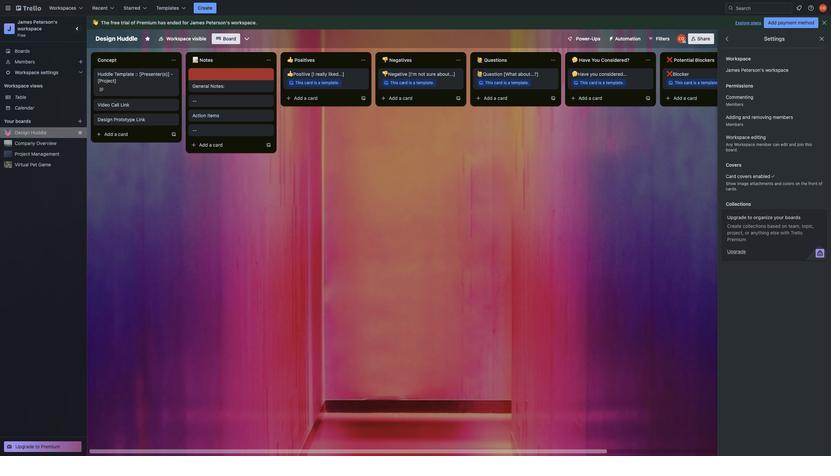 Task type: vqa. For each thing, say whether or not it's contained in the screenshot.
Overview
yes



Task type: describe. For each thing, give the bounding box(es) containing it.
1 vertical spatial james peterson's workspace link
[[722, 64, 827, 76]]

5 template. from the left
[[701, 80, 719, 85]]

add a card button down ❌blocker link
[[663, 93, 738, 104]]

negatives
[[389, 57, 412, 63]]

🙋question
[[477, 71, 503, 77]]

search image
[[728, 5, 734, 11]]

table
[[15, 94, 26, 100]]

show image attachments and colors on the front of cards.
[[726, 181, 823, 191]]

is for [what
[[504, 80, 507, 85]]

workspaces
[[49, 5, 76, 11]]

design prototype link
[[98, 117, 145, 122]]

add a card for have
[[579, 95, 602, 101]]

add for 🙋 questions
[[484, 95, 493, 101]]

this for 🙋question
[[485, 80, 493, 85]]

of inside show image attachments and colors on the front of cards.
[[819, 181, 823, 186]]

free
[[111, 20, 120, 25]]

upgrade to premium
[[15, 444, 60, 449]]

attachments
[[750, 181, 774, 186]]

back to home image
[[16, 3, 41, 13]]

workspace navigation collapse icon image
[[73, 24, 82, 33]]

❌blocker
[[667, 71, 689, 77]]

2 -- from the top
[[192, 127, 197, 133]]

link for video call link
[[121, 102, 129, 108]]

🙋 questions
[[477, 57, 507, 63]]

to for premium
[[35, 444, 40, 449]]

your
[[4, 118, 14, 124]]

of inside 'banner'
[[131, 20, 135, 25]]

👍positive
[[287, 71, 310, 77]]

christina overa (christinaovera) image
[[677, 34, 686, 43]]

👍positive [i really liked...]
[[287, 71, 344, 77]]

.
[[256, 20, 257, 25]]

questions
[[484, 57, 507, 63]]

not
[[418, 71, 425, 77]]

0 horizontal spatial premium
[[41, 444, 60, 449]]

a down the 🤔have you considered...
[[603, 80, 605, 85]]

add a card for negatives
[[389, 95, 413, 101]]

a down ❌blocker
[[684, 95, 686, 101]]

[project]
[[98, 78, 116, 84]]

add payment method
[[768, 20, 815, 25]]

method
[[798, 20, 815, 25]]

👎negative
[[382, 71, 407, 77]]

design huddle inside board name text box
[[96, 35, 138, 42]]

0 vertical spatial members
[[15, 59, 35, 64]]

👎negative [i'm not sure about...] link
[[382, 71, 460, 78]]

j link
[[4, 23, 15, 34]]

workspace for workspace editing any workspace member can edit and join this board.
[[726, 134, 750, 140]]

upgrade to organize your boards create collections based on team, topic, project, or anything else with trello premium
[[727, 215, 814, 242]]

🤔
[[572, 57, 578, 63]]

your boards
[[4, 118, 31, 124]]

settings
[[764, 36, 785, 42]]

add a card for positives
[[294, 95, 318, 101]]

huddle inside huddle template :: [presenter(s)] - [project]
[[98, 71, 113, 77]]

create inside button
[[198, 5, 213, 11]]

workspace settings button
[[0, 67, 87, 78]]

board.
[[726, 147, 738, 152]]

workspace for workspace
[[726, 56, 751, 61]]

general notes:
[[192, 83, 225, 89]]

front
[[809, 181, 818, 186]]

for
[[182, 20, 189, 25]]

video call link
[[98, 102, 129, 108]]

blockers
[[695, 57, 715, 63]]

👍 Positives text field
[[283, 55, 357, 65]]

automation
[[615, 36, 641, 41]]

add a card button for notes
[[188, 140, 263, 150]]

peterson's for james peterson's workspace
[[741, 67, 764, 73]]

upgrade button
[[727, 248, 746, 255]]

workspace editing any workspace member can edit and join this board.
[[726, 134, 812, 152]]

concept
[[98, 57, 117, 63]]

considered?
[[601, 57, 630, 63]]

cards.
[[726, 186, 738, 191]]

commenting
[[726, 94, 754, 100]]

workspace for workspace visible
[[166, 36, 191, 41]]

workspace for workspace settings
[[15, 70, 39, 75]]

design inside board name text box
[[96, 35, 116, 42]]

🤔have you considered...
[[572, 71, 627, 77]]

management
[[31, 151, 59, 157]]

❌blocker link
[[667, 71, 744, 78]]

members inside adding and removing members members
[[726, 122, 744, 127]]

editing
[[751, 134, 766, 140]]

has
[[158, 20, 166, 25]]

upgrade to premium link
[[4, 441, 82, 452]]

a down items
[[209, 142, 212, 148]]

notes:
[[210, 83, 225, 89]]

add for 👍 positives
[[294, 95, 303, 101]]

about...]
[[437, 71, 455, 77]]

Search field
[[734, 3, 792, 13]]

and inside adding and removing members members
[[743, 114, 751, 120]]

👎 negatives
[[382, 57, 412, 63]]

power-
[[576, 36, 592, 41]]

add inside "button"
[[768, 20, 777, 25]]

share
[[698, 36, 710, 41]]

have
[[579, 57, 591, 63]]

[i'm
[[409, 71, 417, 77]]

1 -- link from the top
[[192, 98, 270, 104]]

adding and removing members members
[[726, 114, 793, 127]]

add a card for notes
[[199, 142, 223, 148]]

👎 Negatives text field
[[378, 55, 452, 65]]

Board name text field
[[92, 33, 141, 44]]

workspace visible
[[166, 36, 206, 41]]

starred
[[124, 5, 140, 11]]

show
[[726, 181, 736, 186]]

a down really
[[318, 80, 320, 85]]

templates button
[[152, 3, 190, 13]]

collections
[[743, 223, 766, 229]]

this for 🤔have
[[580, 80, 588, 85]]

overview
[[36, 140, 57, 146]]

your
[[774, 215, 784, 220]]

boards inside upgrade to organize your boards create collections based on team, topic, project, or anything else with trello premium
[[785, 215, 801, 220]]

add board image
[[78, 119, 83, 124]]

workspace for james peterson's workspace free
[[17, 26, 42, 31]]

huddle template :: [presenter(s)] - [project] link
[[98, 71, 175, 84]]

❌ potential blockers
[[667, 57, 715, 63]]

🤔 Have You Considered? text field
[[568, 55, 642, 65]]

j
[[7, 25, 11, 32]]

is for [i'm
[[409, 80, 412, 85]]

banner containing 👋
[[87, 16, 831, 29]]

calendar link
[[15, 105, 83, 111]]

pet
[[30, 162, 37, 167]]

5 this from the left
[[675, 80, 683, 85]]

starred icon image
[[78, 130, 83, 135]]

Concept text field
[[94, 55, 167, 65]]

on inside upgrade to organize your boards create collections based on team, topic, project, or anything else with trello premium
[[782, 223, 787, 229]]

this card is a template. for you
[[580, 80, 624, 85]]

workspace visible button
[[154, 33, 210, 44]]

a down 🙋question
[[494, 95, 496, 101]]

add a card for questions
[[484, 95, 508, 101]]

this card is a template. for [i
[[295, 80, 339, 85]]

add payment method button
[[764, 17, 819, 28]]

power-ups
[[576, 36, 601, 41]]

colors
[[783, 181, 795, 186]]

items
[[207, 113, 219, 118]]

upgrade for upgrade to premium
[[15, 444, 34, 449]]

📝
[[192, 57, 198, 63]]

template. for considered...
[[606, 80, 624, 85]]

really
[[316, 71, 327, 77]]

workspace up board.
[[734, 142, 755, 147]]

open information menu image
[[808, 5, 815, 11]]

peterson's inside 'banner'
[[206, 20, 230, 25]]

create from template… image for 🙋question [what about...?]
[[551, 96, 556, 101]]

template. for about...?]
[[511, 80, 529, 85]]

video call link link
[[98, 102, 175, 108]]

anything
[[751, 230, 769, 236]]

premium inside upgrade to organize your boards create collections based on team, topic, project, or anything else with trello premium
[[727, 237, 746, 242]]

recent button
[[88, 3, 118, 13]]

this
[[805, 142, 812, 147]]



Task type: locate. For each thing, give the bounding box(es) containing it.
workspace for james peterson's workspace
[[766, 67, 789, 73]]

1 this from the left
[[295, 80, 303, 85]]

0 horizontal spatial workspace
[[17, 26, 42, 31]]

peterson's up board link
[[206, 20, 230, 25]]

or
[[745, 230, 750, 236]]

peterson's inside james peterson's workspace free
[[33, 19, 57, 25]]

1 horizontal spatial peterson's
[[206, 20, 230, 25]]

3 this from the left
[[485, 80, 493, 85]]

0 vertical spatial on
[[796, 181, 800, 186]]

link right call
[[121, 102, 129, 108]]

--
[[192, 98, 197, 104], [192, 127, 197, 133]]

james inside 'banner'
[[190, 20, 205, 25]]

-- link up action items link
[[192, 98, 270, 104]]

0 vertical spatial to
[[748, 215, 752, 220]]

add a card down design prototype link
[[104, 131, 128, 137]]

👍
[[287, 57, 293, 63]]

huddle up company overview
[[31, 130, 46, 135]]

1 vertical spatial and
[[789, 142, 796, 147]]

virtual pet game link
[[15, 161, 83, 168]]

create up the visible
[[198, 5, 213, 11]]

-- up 'action'
[[192, 98, 197, 104]]

5 is from the left
[[694, 80, 697, 85]]

0 horizontal spatial of
[[131, 20, 135, 25]]

james inside james peterson's workspace free
[[17, 19, 32, 25]]

huddle down 'trial'
[[117, 35, 138, 42]]

huddle
[[117, 35, 138, 42], [98, 71, 113, 77], [31, 130, 46, 135]]

project management link
[[15, 151, 83, 157]]

james for james peterson's workspace
[[726, 67, 740, 73]]

1 horizontal spatial to
[[748, 215, 752, 220]]

0 vertical spatial create
[[198, 5, 213, 11]]

add a card button down really
[[283, 93, 358, 104]]

1 vertical spatial create
[[727, 223, 742, 229]]

add down 👎negative on the top of page
[[389, 95, 398, 101]]

your boards with 4 items element
[[4, 117, 67, 125]]

1 vertical spatial of
[[819, 181, 823, 186]]

enabled
[[753, 173, 770, 179]]

template. down the 🙋question [what about...?] link
[[511, 80, 529, 85]]

trello
[[791, 230, 803, 236]]

upgrade
[[727, 215, 747, 220], [727, 249, 746, 254], [15, 444, 34, 449]]

add a card button down action items link
[[188, 140, 263, 150]]

create from template… image for 👎 negatives
[[456, 96, 461, 101]]

1 vertical spatial create from template… image
[[171, 132, 176, 137]]

template. down the not
[[416, 80, 434, 85]]

is down '🙋question [what about...?]'
[[504, 80, 507, 85]]

this for 👎negative
[[390, 80, 398, 85]]

2 horizontal spatial huddle
[[117, 35, 138, 42]]

workspace inside popup button
[[15, 70, 39, 75]]

design for "design prototype link" "link"
[[98, 117, 113, 122]]

join
[[798, 142, 804, 147]]

card covers enabled
[[726, 173, 770, 179]]

2 horizontal spatial and
[[789, 142, 796, 147]]

0 vertical spatial james peterson's workspace link
[[17, 19, 59, 31]]

trial
[[121, 20, 130, 25]]

james peterson's workspace
[[726, 67, 789, 73]]

0 horizontal spatial to
[[35, 444, 40, 449]]

create from template… image
[[456, 96, 461, 101], [171, 132, 176, 137]]

design inside "link"
[[98, 117, 113, 122]]

calendar
[[15, 105, 34, 111]]

on inside show image attachments and colors on the front of cards.
[[796, 181, 800, 186]]

add a card down 🙋question
[[484, 95, 508, 101]]

0 vertical spatial of
[[131, 20, 135, 25]]

1 vertical spatial boards
[[785, 215, 801, 220]]

this down 🙋question
[[485, 80, 493, 85]]

covers
[[738, 173, 752, 179]]

members inside the commenting members
[[726, 102, 744, 107]]

add for 👎 negatives
[[389, 95, 398, 101]]

1 vertical spatial premium
[[727, 237, 746, 242]]

sm image
[[606, 33, 615, 43]]

0 vertical spatial boards
[[15, 118, 31, 124]]

wave image
[[92, 20, 98, 26]]

add a card down you at the right
[[579, 95, 602, 101]]

❌ Potential Blockers text field
[[663, 55, 736, 65]]

0 horizontal spatial boards
[[15, 118, 31, 124]]

0 horizontal spatial peterson's
[[33, 19, 57, 25]]

workspace up table
[[4, 83, 29, 89]]

0 vertical spatial upgrade
[[727, 215, 747, 220]]

to for organize
[[748, 215, 752, 220]]

huddle inside board name text box
[[117, 35, 138, 42]]

and right adding
[[743, 114, 751, 120]]

1 vertical spatial -- link
[[192, 127, 270, 134]]

0 notifications image
[[795, 4, 803, 12]]

1 horizontal spatial link
[[136, 117, 145, 122]]

this for 👍positive
[[295, 80, 303, 85]]

0 horizontal spatial james peterson's workspace link
[[17, 19, 59, 31]]

is down ❌blocker link
[[694, 80, 697, 85]]

primary element
[[0, 0, 831, 16]]

0 vertical spatial premium
[[137, 20, 157, 25]]

create from template… image
[[361, 96, 366, 101], [551, 96, 556, 101], [646, 96, 651, 101], [266, 142, 271, 148]]

james for james peterson's workspace free
[[17, 19, 32, 25]]

this down 🤔have
[[580, 80, 588, 85]]

0 vertical spatial design
[[96, 35, 116, 42]]

0 horizontal spatial design huddle
[[15, 130, 46, 135]]

add
[[768, 20, 777, 25], [294, 95, 303, 101], [389, 95, 398, 101], [484, 95, 493, 101], [579, 95, 588, 101], [674, 95, 682, 101], [104, 131, 113, 137], [199, 142, 208, 148]]

a down 👍positive
[[304, 95, 307, 101]]

members down boards
[[15, 59, 35, 64]]

1 horizontal spatial huddle
[[98, 71, 113, 77]]

call
[[111, 102, 119, 108]]

1 -- from the top
[[192, 98, 197, 104]]

link inside "link"
[[136, 117, 145, 122]]

add a card down 👎negative on the top of page
[[389, 95, 413, 101]]

a down [i'm
[[413, 80, 415, 85]]

add a card button for negatives
[[378, 93, 453, 104]]

is for [i
[[314, 80, 317, 85]]

2 vertical spatial and
[[775, 181, 782, 186]]

workspace down settings
[[766, 67, 789, 73]]

covers
[[726, 162, 742, 168]]

workspace up james peterson's workspace
[[726, 56, 751, 61]]

is down the 🤔have you considered...
[[599, 80, 602, 85]]

2 horizontal spatial workspace
[[766, 67, 789, 73]]

2 horizontal spatial peterson's
[[741, 67, 764, 73]]

2 vertical spatial huddle
[[31, 130, 46, 135]]

huddle inside design huddle link
[[31, 130, 46, 135]]

0 vertical spatial create from template… image
[[456, 96, 461, 101]]

-
[[171, 71, 173, 77], [192, 98, 195, 104], [195, 98, 197, 104], [192, 127, 195, 133], [195, 127, 197, 133]]

2 this card is a template. from the left
[[390, 80, 434, 85]]

peterson's up permissions
[[741, 67, 764, 73]]

3 template. from the left
[[511, 80, 529, 85]]

banner
[[87, 16, 831, 29]]

workspace for workspace views
[[4, 83, 29, 89]]

card
[[726, 173, 736, 179]]

image
[[738, 181, 749, 186]]

- inside huddle template :: [presenter(s)] - [project]
[[171, 71, 173, 77]]

4 this from the left
[[580, 80, 588, 85]]

4 is from the left
[[599, 80, 602, 85]]

1 vertical spatial workspace
[[17, 26, 42, 31]]

and left colors
[[775, 181, 782, 186]]

this card is a template.
[[295, 80, 339, 85], [390, 80, 434, 85], [485, 80, 529, 85], [580, 80, 624, 85], [675, 80, 719, 85]]

huddle up [project]
[[98, 71, 113, 77]]

this down 👎negative on the top of page
[[390, 80, 398, 85]]

board link
[[212, 33, 240, 44]]

company overview
[[15, 140, 57, 146]]

1 vertical spatial members
[[726, 102, 744, 107]]

design huddle
[[96, 35, 138, 42], [15, 130, 46, 135]]

this card is a template. down '🙋question [what about...?]'
[[485, 80, 529, 85]]

ups
[[592, 36, 601, 41]]

template. down 👍positive [i really liked...] link
[[322, 80, 339, 85]]

game
[[38, 162, 51, 167]]

design down video
[[98, 117, 113, 122]]

1 horizontal spatial create
[[727, 223, 742, 229]]

this card is a template. down the 👍positive [i really liked...]
[[295, 80, 339, 85]]

james right for
[[190, 20, 205, 25]]

::
[[135, 71, 138, 77]]

action items link
[[192, 112, 270, 119]]

1 is from the left
[[314, 80, 317, 85]]

add down action items in the left top of the page
[[199, 142, 208, 148]]

peterson's for james peterson's workspace free
[[33, 19, 57, 25]]

members down adding
[[726, 122, 744, 127]]

add a card button down [what at the top
[[473, 93, 548, 104]]

is down [i'm
[[409, 80, 412, 85]]

workspace inside button
[[166, 36, 191, 41]]

to
[[748, 215, 752, 220], [35, 444, 40, 449]]

1 horizontal spatial design huddle
[[96, 35, 138, 42]]

automation button
[[606, 33, 645, 44]]

1 horizontal spatial boards
[[785, 215, 801, 220]]

plans
[[751, 20, 762, 25]]

create
[[198, 5, 213, 11], [727, 223, 742, 229]]

2 is from the left
[[409, 80, 412, 85]]

1 vertical spatial link
[[136, 117, 145, 122]]

0 horizontal spatial link
[[121, 102, 129, 108]]

2 vertical spatial design
[[15, 130, 30, 135]]

2 template. from the left
[[416, 80, 434, 85]]

2 vertical spatial upgrade
[[15, 444, 34, 449]]

any
[[726, 142, 733, 147]]

collections
[[726, 201, 751, 207]]

3 is from the left
[[504, 80, 507, 85]]

template. for not
[[416, 80, 434, 85]]

this card is a template. for [i'm
[[390, 80, 434, 85]]

-- down 'action'
[[192, 127, 197, 133]]

create inside upgrade to organize your boards create collections based on team, topic, project, or anything else with trello premium
[[727, 223, 742, 229]]

table link
[[15, 94, 83, 101]]

premium inside 'banner'
[[137, 20, 157, 25]]

0 vertical spatial --
[[192, 98, 197, 104]]

1 this card is a template. from the left
[[295, 80, 339, 85]]

the
[[101, 20, 109, 25]]

a down 👎negative on the top of page
[[399, 95, 402, 101]]

filters button
[[646, 33, 672, 44]]

0 vertical spatial design huddle
[[96, 35, 138, 42]]

boards up team,
[[785, 215, 801, 220]]

create from template… image for 👍positive [i really liked...]
[[361, 96, 366, 101]]

add a card down items
[[199, 142, 223, 148]]

considered...
[[599, 71, 627, 77]]

explore plans button
[[736, 19, 762, 27]]

create from template… image for concept
[[171, 132, 176, 137]]

create from template… image for 🤔have you considered...
[[646, 96, 651, 101]]

a down '🙋question [what about...?]'
[[508, 80, 510, 85]]

1 template. from the left
[[322, 80, 339, 85]]

5 this card is a template. from the left
[[675, 80, 719, 85]]

2 horizontal spatial premium
[[727, 237, 746, 242]]

0 vertical spatial huddle
[[117, 35, 138, 42]]

add down 🙋question
[[484, 95, 493, 101]]

0 horizontal spatial create
[[198, 5, 213, 11]]

a
[[318, 80, 320, 85], [413, 80, 415, 85], [508, 80, 510, 85], [603, 80, 605, 85], [698, 80, 700, 85], [304, 95, 307, 101], [399, 95, 402, 101], [494, 95, 496, 101], [589, 95, 591, 101], [684, 95, 686, 101], [114, 131, 117, 137], [209, 142, 212, 148]]

james up the free
[[17, 19, 32, 25]]

upgrade inside upgrade to organize your boards create collections based on team, topic, project, or anything else with trello premium
[[727, 215, 747, 220]]

adding
[[726, 114, 741, 120]]

star or unstar board image
[[145, 36, 150, 41]]

design for design huddle link
[[15, 130, 30, 135]]

a down you at the right
[[589, 95, 591, 101]]

workspace settings
[[15, 70, 58, 75]]

0 vertical spatial and
[[743, 114, 751, 120]]

add down design prototype link
[[104, 131, 113, 137]]

removing
[[752, 114, 772, 120]]

2 vertical spatial members
[[726, 122, 744, 127]]

-- link down action items link
[[192, 127, 270, 134]]

0 horizontal spatial on
[[782, 223, 787, 229]]

notes
[[200, 57, 213, 63]]

1 vertical spatial --
[[192, 127, 197, 133]]

of right front
[[819, 181, 823, 186]]

add down ❌blocker
[[674, 95, 682, 101]]

1 horizontal spatial and
[[775, 181, 782, 186]]

and inside show image attachments and colors on the front of cards.
[[775, 181, 782, 186]]

🤔 have you considered?
[[572, 57, 630, 63]]

positives
[[295, 57, 315, 63]]

0 horizontal spatial and
[[743, 114, 751, 120]]

1 horizontal spatial of
[[819, 181, 823, 186]]

2 this from the left
[[390, 80, 398, 85]]

is down the 👍positive [i really liked...]
[[314, 80, 317, 85]]

this card is a template. down ❌blocker link
[[675, 80, 719, 85]]

template. down ❌blocker link
[[701, 80, 719, 85]]

this card is a template. down [i'm
[[390, 80, 434, 85]]

-- link
[[192, 98, 270, 104], [192, 127, 270, 134]]

with
[[781, 230, 790, 236]]

permissions
[[726, 83, 753, 89]]

design huddle down the free
[[96, 35, 138, 42]]

template. down considered...
[[606, 80, 624, 85]]

2 horizontal spatial james
[[726, 67, 740, 73]]

based
[[768, 223, 781, 229]]

1 vertical spatial design huddle
[[15, 130, 46, 135]]

add a card button down 🤔have you considered... link
[[568, 93, 643, 104]]

add a card button for positives
[[283, 93, 358, 104]]

this down 👍positive
[[295, 80, 303, 85]]

design down the
[[96, 35, 116, 42]]

2 vertical spatial workspace
[[766, 67, 789, 73]]

design huddle up company overview
[[15, 130, 46, 135]]

board
[[223, 36, 236, 41]]

to inside upgrade to organize your boards create collections based on team, topic, project, or anything else with trello premium
[[748, 215, 752, 220]]

👋 the free trial of premium has ended for james peterson's workspace .
[[92, 20, 257, 25]]

james up permissions
[[726, 67, 740, 73]]

design prototype link link
[[98, 116, 175, 123]]

sure
[[427, 71, 436, 77]]

1 vertical spatial to
[[35, 444, 40, 449]]

👎
[[382, 57, 388, 63]]

james peterson's workspace link down settings
[[722, 64, 827, 76]]

0 horizontal spatial huddle
[[31, 130, 46, 135]]

add a card down ❌blocker
[[674, 95, 697, 101]]

design up company
[[15, 130, 30, 135]]

this card is a template. down the 🤔have you considered...
[[580, 80, 624, 85]]

workspace up the free
[[17, 26, 42, 31]]

add a card down [i
[[294, 95, 318, 101]]

boards down the calendar
[[15, 118, 31, 124]]

is for you
[[599, 80, 602, 85]]

about...?]
[[518, 71, 539, 77]]

can
[[773, 142, 780, 147]]

members link
[[0, 56, 87, 67]]

workspace views
[[4, 83, 43, 89]]

workspace up customize views icon on the top
[[231, 20, 256, 25]]

and left join
[[789, 142, 796, 147]]

of right 'trial'
[[131, 20, 135, 25]]

this down ❌blocker
[[675, 80, 683, 85]]

james peterson's workspace free
[[17, 19, 59, 38]]

0 vertical spatial link
[[121, 102, 129, 108]]

📝 Notes text field
[[188, 55, 262, 65]]

add a card button down "design prototype link" "link"
[[94, 129, 168, 140]]

peterson's down back to home image
[[33, 19, 57, 25]]

explore
[[736, 20, 750, 25]]

4 template. from the left
[[606, 80, 624, 85]]

a down ❌blocker link
[[698, 80, 700, 85]]

1 vertical spatial upgrade
[[727, 249, 746, 254]]

1 horizontal spatial james peterson's workspace link
[[722, 64, 827, 76]]

2 -- link from the top
[[192, 127, 270, 134]]

workspace down 👋 the free trial of premium has ended for james peterson's workspace .
[[166, 36, 191, 41]]

1 vertical spatial on
[[782, 223, 787, 229]]

0 vertical spatial -- link
[[192, 98, 270, 104]]

settings
[[41, 70, 58, 75]]

liked...]
[[329, 71, 344, 77]]

upgrade for upgrade to organize your boards create collections based on team, topic, project, or anything else with trello premium
[[727, 215, 747, 220]]

add for 🤔 have you considered?
[[579, 95, 588, 101]]

topic,
[[802, 223, 814, 229]]

0 vertical spatial workspace
[[231, 20, 256, 25]]

0 horizontal spatial james
[[17, 19, 32, 25]]

general notes: link
[[192, 83, 270, 90]]

and inside workspace editing any workspace member can edit and join this board.
[[789, 142, 796, 147]]

create up project,
[[727, 223, 742, 229]]

you
[[590, 71, 598, 77]]

🙋 Questions text field
[[473, 55, 547, 65]]

customize views image
[[243, 35, 250, 42]]

1 horizontal spatial create from template… image
[[456, 96, 461, 101]]

link down video call link link
[[136, 117, 145, 122]]

add for concept
[[104, 131, 113, 137]]

share button
[[688, 33, 714, 44]]

1 vertical spatial design
[[98, 117, 113, 122]]

❌
[[667, 57, 673, 63]]

1 horizontal spatial premium
[[137, 20, 157, 25]]

on up with
[[782, 223, 787, 229]]

[presenter(s)]
[[139, 71, 170, 77]]

add for 📝 notes
[[199, 142, 208, 148]]

1 horizontal spatial on
[[796, 181, 800, 186]]

boards
[[15, 118, 31, 124], [785, 215, 801, 220]]

christina overa (christinaovera) image
[[819, 4, 827, 12]]

add down 🤔have
[[579, 95, 588, 101]]

james peterson's workspace link up the free
[[17, 19, 59, 31]]

this member is an admin of this board. image
[[683, 40, 686, 43]]

add a card button for questions
[[473, 93, 548, 104]]

1 horizontal spatial james
[[190, 20, 205, 25]]

add a card button down [i'm
[[378, 93, 453, 104]]

link for design prototype link
[[136, 117, 145, 122]]

explore plans
[[736, 20, 762, 25]]

add a card button for have
[[568, 93, 643, 104]]

add down 👍positive
[[294, 95, 303, 101]]

4 this card is a template. from the left
[[580, 80, 624, 85]]

1 vertical spatial huddle
[[98, 71, 113, 77]]

workspace inside 'banner'
[[231, 20, 256, 25]]

0 horizontal spatial create from template… image
[[171, 132, 176, 137]]

👎negative [i'm not sure about...]
[[382, 71, 455, 77]]

workspace up any
[[726, 134, 750, 140]]

members down commenting
[[726, 102, 744, 107]]

on left the
[[796, 181, 800, 186]]

upgrade for upgrade
[[727, 249, 746, 254]]

1 horizontal spatial workspace
[[231, 20, 256, 25]]

🤔have you considered... link
[[572, 71, 650, 78]]

2 vertical spatial premium
[[41, 444, 60, 449]]

this card is a template. for [what
[[485, 80, 529, 85]]

add left payment
[[768, 20, 777, 25]]

a down design prototype link
[[114, 131, 117, 137]]

workspace inside james peterson's workspace free
[[17, 26, 42, 31]]

[what
[[504, 71, 517, 77]]

workspace up the 'workspace views'
[[15, 70, 39, 75]]

template. for really
[[322, 80, 339, 85]]

3 this card is a template. from the left
[[485, 80, 529, 85]]



